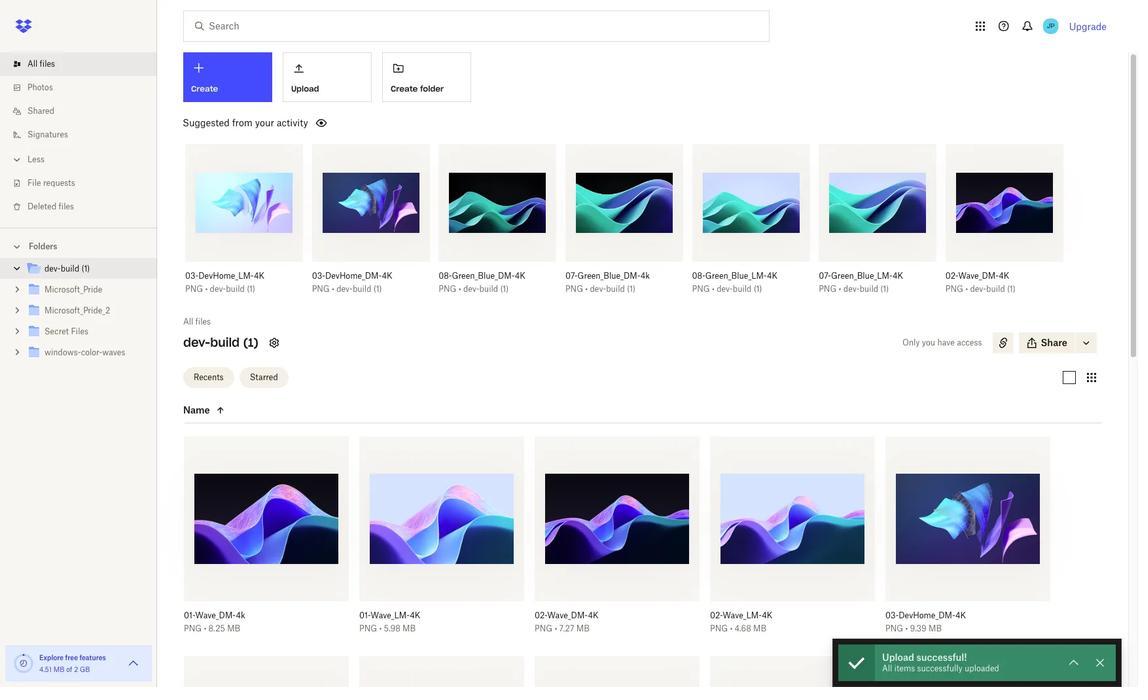 Task type: vqa. For each thing, say whether or not it's contained in the screenshot.
free
yes



Task type: describe. For each thing, give the bounding box(es) containing it.
file, 04-layers_dm-4k.png row
[[359, 657, 524, 687]]

03-devhome_dm-4k button for mb
[[886, 611, 1022, 621]]

mb for png • 9.39 mb
[[929, 624, 942, 634]]

create for create folder
[[391, 84, 418, 93]]

activity
[[277, 117, 308, 128]]

edit button for 07-green_blue_lm-4k
[[824, 154, 858, 175]]

suggested
[[183, 117, 230, 128]]

only
[[903, 338, 920, 348]]

edit button for 02-wave_dm-4k
[[951, 154, 985, 175]]

file, 05-blue_green_lm-4k.png row
[[886, 657, 1051, 687]]

Search in folder "Dropbox" text field
[[209, 19, 742, 33]]

share button for 07-green_blue_lm-4k
[[861, 154, 903, 175]]

4k for 07-green_blue_lm-4k png • dev-build (1)
[[893, 271, 903, 281]]

jp
[[1047, 22, 1055, 30]]

• for 01-wave_lm-4k png • 5.98 mb
[[379, 624, 382, 634]]

signatures
[[27, 130, 68, 139]]

less image
[[10, 153, 24, 166]]

microsoft_pride_2 link
[[26, 302, 147, 320]]

• for 03-devhome_dm-4k png • 9.39 mb
[[906, 624, 908, 634]]

03-devhome_dm-4k png • 9.39 mb
[[886, 611, 966, 634]]

4k for green_blue_dm-
[[641, 271, 650, 281]]

successful!
[[917, 652, 967, 663]]

color-
[[81, 348, 102, 357]]

• for 03-devhome_dm-4k png • dev-build (1)
[[332, 284, 335, 294]]

photos link
[[10, 76, 157, 100]]

png for 03-devhome_dm-4k png • dev-build (1)
[[312, 284, 330, 294]]

4k for 03-devhome_lm-4k png • dev-build (1)
[[254, 271, 264, 281]]

only you have access
[[903, 338, 982, 348]]

08-green_blue_lm-4k button
[[692, 271, 781, 282]]

share for 07-green_blue_lm-4k
[[869, 159, 895, 170]]

07-green_blue_lm-4k button
[[819, 271, 908, 282]]

edit button for 07-green_blue_dm-4k
[[571, 154, 605, 175]]

free
[[65, 654, 78, 662]]

create button
[[183, 52, 272, 102]]

5.98
[[384, 624, 400, 634]]

png • dev-build (1) button for 03-devhome_dm-4k png • dev-build (1)
[[312, 284, 401, 295]]

png for 03-devhome_lm-4k png • dev-build (1)
[[185, 284, 203, 294]]

upload button
[[283, 52, 372, 102]]

dev- for 07-green_blue_dm-4k png • dev-build (1)
[[590, 284, 606, 294]]

folders button
[[0, 236, 157, 256]]

02-wave_dm-4k button for mb
[[535, 611, 671, 621]]

02-wave_dm-4k png • dev-build (1)
[[946, 271, 1016, 294]]

dev- for 08-green_blue_lm-4k png • dev-build (1)
[[717, 284, 733, 294]]

4.51
[[39, 666, 52, 674]]

you
[[922, 338, 936, 348]]

list containing all files
[[0, 45, 157, 228]]

share for 02-wave_dm-4k
[[995, 159, 1022, 170]]

devhome_dm- for dev-
[[325, 271, 382, 281]]

edit for 08-green_blue_dm-4k png • dev-build (1)
[[452, 159, 470, 170]]

• for 08-green_blue_lm-4k png • dev-build (1)
[[712, 284, 715, 294]]

08-green_blue_dm-4k button
[[439, 271, 528, 282]]

png • dev-build (1) button for 07-green_blue_dm-4k png • dev-build (1)
[[566, 284, 655, 295]]

01- for wave_dm-
[[184, 611, 195, 621]]

deleted files
[[27, 202, 74, 211]]

4k for 08-green_blue_lm-4k png • dev-build (1)
[[767, 271, 778, 281]]

edit for 02-wave_dm-4k png • dev-build (1)
[[959, 159, 977, 170]]

9.39
[[910, 624, 927, 634]]

windows-color-waves link
[[26, 344, 147, 362]]

wave_lm- for 4.68
[[723, 611, 762, 621]]

file, 03-devhome_dm-4k.png row
[[880, 437, 1051, 644]]

2
[[74, 666, 78, 674]]

upgrade link
[[1069, 21, 1107, 32]]

08- for green_blue_dm-
[[439, 271, 452, 281]]

07-green_blue_dm-4k png • dev-build (1)
[[566, 271, 650, 294]]

create folder
[[391, 84, 444, 93]]

all inside list item
[[27, 59, 38, 69]]

waves
[[102, 348, 125, 357]]

dev- for 08-green_blue_dm-4k png • dev-build (1)
[[463, 284, 480, 294]]

share for 03-devhome_lm-4k
[[235, 159, 261, 170]]

file, 02-wave_dm-4k.png row
[[530, 437, 700, 644]]

edit button for 08-green_blue_dm-4k
[[444, 154, 478, 175]]

microsoft_pride_2
[[45, 306, 110, 316]]

edit for 07-green_blue_dm-4k png • dev-build (1)
[[579, 159, 597, 170]]

upgrade
[[1069, 21, 1107, 32]]

jp button
[[1041, 16, 1062, 37]]

02-wave_dm-4k button for build
[[946, 271, 1035, 282]]

(1) for 07-green_blue_dm-4k png • dev-build (1)
[[627, 284, 636, 294]]

share for 07-green_blue_dm-4k
[[615, 159, 642, 170]]

edit for 03-devhome_lm-4k png • dev-build (1)
[[198, 159, 216, 170]]

green_blue_lm- for 07-
[[831, 271, 893, 281]]

devhome_dm- for 9.39
[[899, 611, 956, 621]]

devhome_lm-
[[199, 271, 254, 281]]

02- for 02-wave_lm-4k png • 4.68 mb
[[710, 611, 723, 621]]

build inside "link"
[[61, 264, 79, 274]]

1 vertical spatial all
[[183, 317, 193, 327]]

shared
[[27, 106, 54, 116]]

dev- for 07-green_blue_lm-4k png • dev-build (1)
[[844, 284, 860, 294]]

• for 08-green_blue_dm-4k png • dev-build (1)
[[459, 284, 461, 294]]

explore
[[39, 654, 64, 662]]

edit for 08-green_blue_lm-4k png • dev-build (1)
[[706, 159, 723, 170]]

starred button
[[239, 367, 289, 388]]

folder settings image
[[266, 335, 282, 351]]

share for 08-green_blue_lm-4k
[[742, 159, 768, 170]]

file, 01-wave_lm-4k.png row
[[354, 437, 524, 644]]

secret files
[[45, 327, 88, 336]]

08-green_blue_lm-4k png • dev-build (1)
[[692, 271, 778, 294]]

4k for 03-devhome_dm-4k png • dev-build (1)
[[382, 271, 393, 281]]

build for 08-green_blue_lm-4k png • dev-build (1)
[[733, 284, 752, 294]]

03- for 03-devhome_dm-4k png • 9.39 mb
[[886, 611, 899, 621]]

microsoft_pride
[[45, 285, 102, 295]]

png for 07-green_blue_lm-4k png • dev-build (1)
[[819, 284, 837, 294]]

dev- inside "dev-build (1)" "link"
[[45, 264, 61, 274]]

build for 02-wave_dm-4k png • dev-build (1)
[[987, 284, 1005, 294]]

files inside list item
[[40, 59, 55, 69]]

wave_dm- for 8.25
[[195, 611, 236, 621]]

uploaded
[[965, 664, 1000, 674]]

03-devhome_lm-4k button
[[185, 271, 274, 282]]

file
[[27, 178, 41, 188]]

2 vertical spatial files
[[195, 317, 211, 327]]

wave_dm- for dev-
[[958, 271, 999, 281]]

file requests
[[27, 178, 75, 188]]

edit for 07-green_blue_lm-4k png • dev-build (1)
[[832, 159, 850, 170]]

(1) for 07-green_blue_lm-4k png • dev-build (1)
[[881, 284, 889, 294]]

quota usage element
[[13, 653, 34, 674]]

have
[[938, 338, 955, 348]]

mb inside explore free features 4.51 mb of 2 gb
[[53, 666, 64, 674]]

dev- for 03-devhome_dm-4k png • dev-build (1)
[[337, 284, 353, 294]]

• for 01-wave_dm-4k png • 8.25 mb
[[204, 624, 206, 634]]

• for 07-green_blue_dm-4k png • dev-build (1)
[[585, 284, 588, 294]]

png for 01-wave_dm-4k png • 8.25 mb
[[184, 624, 202, 634]]

png • dev-build (1) button for 03-devhome_lm-4k png • dev-build (1)
[[185, 284, 274, 295]]

7.27
[[559, 624, 574, 634]]

02-wave_lm-4k button
[[710, 611, 846, 621]]

4k for 03-devhome_dm-4k png • 9.39 mb
[[956, 611, 966, 621]]

share for 03-devhome_dm-4k
[[362, 159, 388, 170]]

files
[[71, 327, 88, 336]]

png • dev-build (1) button for 07-green_blue_lm-4k png • dev-build (1)
[[819, 284, 908, 295]]

4k for 08-green_blue_dm-4k png • dev-build (1)
[[515, 271, 526, 281]]

08-green_blue_dm-4k png • dev-build (1)
[[439, 271, 526, 294]]

create folder button
[[382, 52, 471, 102]]

share button for 03-devhome_lm-4k
[[227, 154, 269, 175]]

(1) for 08-green_blue_dm-4k png • dev-build (1)
[[500, 284, 509, 294]]

less
[[27, 154, 45, 164]]

items
[[895, 664, 915, 674]]



Task type: locate. For each thing, give the bounding box(es) containing it.
devhome_dm- inside 03-devhome_dm-4k png • dev-build (1)
[[325, 271, 382, 281]]

4k for wave_dm-
[[236, 611, 245, 621]]

green_blue_lm- for 08-
[[706, 271, 767, 281]]

deleted
[[27, 202, 57, 211]]

2 08- from the left
[[692, 271, 706, 281]]

dev-
[[45, 264, 61, 274], [210, 284, 226, 294], [337, 284, 353, 294], [463, 284, 480, 294], [590, 284, 606, 294], [717, 284, 733, 294], [844, 284, 860, 294], [970, 284, 987, 294], [183, 335, 210, 350]]

02- for 02-wave_dm-4k png • 7.27 mb
[[535, 611, 547, 621]]

03-
[[185, 271, 199, 281], [312, 271, 325, 281], [886, 611, 899, 621]]

access
[[957, 338, 982, 348]]

build inside 03-devhome_dm-4k png • dev-build (1)
[[353, 284, 372, 294]]

png • dev-build (1) button
[[185, 284, 274, 295], [312, 284, 401, 295], [439, 284, 528, 295], [566, 284, 655, 295], [692, 284, 781, 295], [819, 284, 908, 295], [946, 284, 1035, 295]]

5 edit button from the left
[[698, 154, 731, 175]]

build inside the 08-green_blue_lm-4k png • dev-build (1)
[[733, 284, 752, 294]]

mb inside 03-devhome_dm-4k png • 9.39 mb
[[929, 624, 942, 634]]

recents
[[194, 372, 224, 382]]

01- for wave_lm-
[[359, 611, 371, 621]]

dev- inside 02-wave_dm-4k png • dev-build (1)
[[970, 284, 987, 294]]

1 01- from the left
[[184, 611, 195, 621]]

7 edit button from the left
[[951, 154, 985, 175]]

07-
[[566, 271, 578, 281], [819, 271, 831, 281]]

(1) for 02-wave_dm-4k png • dev-build (1)
[[1007, 284, 1016, 294]]

1 horizontal spatial create
[[391, 84, 418, 93]]

build inside the 08-green_blue_dm-4k png • dev-build (1)
[[480, 284, 498, 294]]

2 horizontal spatial all
[[882, 664, 892, 674]]

build for 07-green_blue_dm-4k png • dev-build (1)
[[606, 284, 625, 294]]

1 horizontal spatial 01-
[[359, 611, 371, 621]]

• inside 07-green_blue_lm-4k png • dev-build (1)
[[839, 284, 842, 294]]

4k inside the 03-devhome_lm-4k png • dev-build (1)
[[254, 271, 264, 281]]

png inside 01-wave_lm-4k png • 5.98 mb
[[359, 624, 377, 634]]

0 horizontal spatial upload
[[291, 84, 319, 93]]

1 08- from the left
[[439, 271, 452, 281]]

(1) inside 07-green_blue_lm-4k png • dev-build (1)
[[881, 284, 889, 294]]

5 edit from the left
[[706, 159, 723, 170]]

share for 08-green_blue_dm-4k
[[488, 159, 515, 170]]

png inside 03-devhome_dm-4k png • 9.39 mb
[[886, 624, 904, 634]]

0 horizontal spatial files
[[40, 59, 55, 69]]

windows-color-waves
[[45, 348, 125, 357]]

build
[[61, 264, 79, 274], [226, 284, 245, 294], [353, 284, 372, 294], [480, 284, 498, 294], [606, 284, 625, 294], [733, 284, 752, 294], [860, 284, 879, 294], [987, 284, 1005, 294], [210, 335, 240, 350]]

green_blue_dm- for 07-
[[578, 271, 641, 281]]

png inside "02-wave_dm-4k png • 7.27 mb"
[[535, 624, 553, 634]]

6 edit from the left
[[832, 159, 850, 170]]

dev- inside the 08-green_blue_dm-4k png • dev-build (1)
[[463, 284, 480, 294]]

1 horizontal spatial all
[[183, 317, 193, 327]]

• inside the 03-devhome_lm-4k png • dev-build (1)
[[205, 284, 208, 294]]

• for 03-devhome_lm-4k png • dev-build (1)
[[205, 284, 208, 294]]

4k inside 01-wave_dm-4k png • 8.25 mb
[[236, 611, 245, 621]]

name button
[[183, 402, 293, 418]]

create inside dropdown button
[[191, 84, 218, 94]]

2 horizontal spatial files
[[195, 317, 211, 327]]

mb right 7.27
[[577, 624, 590, 634]]

4k
[[641, 271, 650, 281], [236, 611, 245, 621]]

0 vertical spatial dev-build (1)
[[45, 264, 90, 274]]

0 vertical spatial devhome_dm-
[[325, 271, 382, 281]]

share button
[[227, 154, 269, 175], [354, 154, 396, 175], [480, 154, 523, 175], [607, 154, 649, 175], [734, 154, 776, 175], [861, 154, 903, 175], [987, 154, 1030, 175], [1019, 333, 1076, 354]]

mb for png • 7.27 mb
[[577, 624, 590, 634]]

03-devhome_dm-4k button for build
[[312, 271, 401, 282]]

mb inside 02-wave_lm-4k png • 4.68 mb
[[754, 624, 767, 634]]

1 green_blue_lm- from the left
[[706, 271, 767, 281]]

wave_dm- inside 02-wave_dm-4k png • dev-build (1)
[[958, 271, 999, 281]]

07- for green_blue_lm-
[[819, 271, 831, 281]]

dev-build (1) up "recents"
[[183, 335, 259, 350]]

wave_lm- inside 02-wave_lm-4k png • 4.68 mb
[[723, 611, 762, 621]]

upload complete image
[[839, 645, 875, 681]]

microsoft_pride link
[[26, 281, 147, 299]]

dev- inside the 03-devhome_lm-4k png • dev-build (1)
[[210, 284, 226, 294]]

2 edit from the left
[[325, 159, 343, 170]]

4.68
[[735, 624, 751, 634]]

2 07- from the left
[[819, 271, 831, 281]]

file, 01-wave_dm-4k.png row
[[179, 437, 349, 644]]

group
[[0, 256, 157, 373]]

(1) inside the 03-devhome_lm-4k png • dev-build (1)
[[247, 284, 255, 294]]

wave_dm- inside 01-wave_dm-4k png • 8.25 mb
[[195, 611, 236, 621]]

green_blue_dm- inside 07-green_blue_dm-4k png • dev-build (1)
[[578, 271, 641, 281]]

1 vertical spatial upload
[[882, 652, 915, 663]]

1 vertical spatial 03-devhome_dm-4k button
[[886, 611, 1022, 621]]

share button for 02-wave_dm-4k
[[987, 154, 1030, 175]]

file, 03-devhome_lm-4k.png row
[[184, 657, 349, 687]]

0 horizontal spatial dev-build (1)
[[45, 264, 90, 274]]

mb inside 01-wave_lm-4k png • 5.98 mb
[[403, 624, 416, 634]]

png for 02-wave_lm-4k png • 4.68 mb
[[710, 624, 728, 634]]

1 edit from the left
[[198, 159, 216, 170]]

dev- inside the 08-green_blue_lm-4k png • dev-build (1)
[[717, 284, 733, 294]]

create left folder
[[391, 84, 418, 93]]

0 horizontal spatial 03-devhome_dm-4k button
[[312, 271, 401, 282]]

1 horizontal spatial 4k
[[641, 271, 650, 281]]

green_blue_dm-
[[452, 271, 515, 281], [578, 271, 641, 281]]

create inside button
[[391, 84, 418, 93]]

share
[[235, 159, 261, 170], [362, 159, 388, 170], [488, 159, 515, 170], [615, 159, 642, 170], [742, 159, 768, 170], [869, 159, 895, 170], [995, 159, 1022, 170], [1041, 337, 1068, 348]]

01-wave_lm-4k png • 5.98 mb
[[359, 611, 421, 634]]

02-wave_dm-4k button inside row
[[535, 611, 671, 621]]

• for 02-wave_dm-4k png • 7.27 mb
[[555, 624, 557, 634]]

1 horizontal spatial 02-wave_dm-4k button
[[946, 271, 1035, 282]]

02-wave_dm-4k button
[[946, 271, 1035, 282], [535, 611, 671, 621]]

0 horizontal spatial all
[[27, 59, 38, 69]]

all files inside "all files" list item
[[27, 59, 55, 69]]

• for 02-wave_dm-4k png • dev-build (1)
[[966, 284, 968, 294]]

png inside the 08-green_blue_dm-4k png • dev-build (1)
[[439, 284, 457, 294]]

0 horizontal spatial all files link
[[10, 52, 157, 76]]

signatures link
[[10, 123, 157, 147]]

edit
[[198, 159, 216, 170], [325, 159, 343, 170], [452, 159, 470, 170], [579, 159, 597, 170], [706, 159, 723, 170], [832, 159, 850, 170], [959, 159, 977, 170]]

(1) inside 07-green_blue_dm-4k png • dev-build (1)
[[627, 284, 636, 294]]

mb right "8.25"
[[227, 624, 240, 634]]

4k inside 01-wave_lm-4k png • 5.98 mb
[[410, 611, 421, 621]]

successfully
[[917, 664, 963, 674]]

2 green_blue_dm- from the left
[[578, 271, 641, 281]]

0 horizontal spatial 02-wave_dm-4k button
[[535, 611, 671, 621]]

4k inside the 08-green_blue_lm-4k png • dev-build (1)
[[767, 271, 778, 281]]

(1) inside the 08-green_blue_dm-4k png • dev-build (1)
[[500, 284, 509, 294]]

4k inside 03-devhome_dm-4k png • 9.39 mb
[[956, 611, 966, 621]]

0 horizontal spatial green_blue_dm-
[[452, 271, 515, 281]]

02-wave_lm-4k png • 4.68 mb
[[710, 611, 773, 634]]

gb
[[80, 666, 90, 674]]

03- for 03-devhome_lm-4k png • dev-build (1)
[[185, 271, 199, 281]]

01-wave_lm-4k button
[[359, 611, 496, 621]]

3 png • dev-build (1) button from the left
[[439, 284, 528, 295]]

1 horizontal spatial all files
[[183, 317, 211, 327]]

1 horizontal spatial 02-
[[710, 611, 723, 621]]

6 edit button from the left
[[824, 154, 858, 175]]

explore free features 4.51 mb of 2 gb
[[39, 654, 106, 674]]

1 horizontal spatial upload
[[882, 652, 915, 663]]

png inside 03-devhome_dm-4k png • dev-build (1)
[[312, 284, 330, 294]]

1 vertical spatial files
[[59, 202, 74, 211]]

0 vertical spatial files
[[40, 59, 55, 69]]

2 horizontal spatial 02-
[[946, 271, 958, 281]]

1 green_blue_dm- from the left
[[452, 271, 515, 281]]

(1) inside 02-wave_dm-4k png • dev-build (1)
[[1007, 284, 1016, 294]]

suggested from your activity
[[183, 117, 308, 128]]

• for 02-wave_lm-4k png • 4.68 mb
[[730, 624, 733, 634]]

build inside 02-wave_dm-4k png • dev-build (1)
[[987, 284, 1005, 294]]

mb for png • 5.98 mb
[[403, 624, 416, 634]]

upload inside "upload successful! all items successfully uploaded"
[[882, 652, 915, 663]]

4k for 02-wave_lm-4k png • 4.68 mb
[[762, 611, 773, 621]]

• inside "02-wave_dm-4k png • 7.27 mb"
[[555, 624, 557, 634]]

8.25
[[209, 624, 225, 634]]

wave_lm- up the "5.98"
[[371, 611, 410, 621]]

03-devhome_lm-4k png • dev-build (1)
[[185, 271, 264, 294]]

dev- inside 03-devhome_dm-4k png • dev-build (1)
[[337, 284, 353, 294]]

1 vertical spatial dev-build (1)
[[183, 335, 259, 350]]

starred
[[250, 372, 278, 382]]

2 horizontal spatial wave_dm-
[[958, 271, 999, 281]]

png inside the 08-green_blue_lm-4k png • dev-build (1)
[[692, 284, 710, 294]]

create up suggested in the left top of the page
[[191, 84, 218, 94]]

• inside 01-wave_lm-4k png • 5.98 mb
[[379, 624, 382, 634]]

wave_dm- for 7.27
[[547, 611, 588, 621]]

png inside 07-green_blue_lm-4k png • dev-build (1)
[[819, 284, 837, 294]]

png • dev-build (1) button for 02-wave_dm-4k png • dev-build (1)
[[946, 284, 1035, 295]]

edit for 03-devhome_dm-4k png • dev-build (1)
[[325, 159, 343, 170]]

dev-build (1) inside "link"
[[45, 264, 90, 274]]

0 horizontal spatial 07-
[[566, 271, 578, 281]]

file requests link
[[10, 172, 157, 195]]

02- for 02-wave_dm-4k png • dev-build (1)
[[946, 271, 958, 281]]

upload complete status
[[839, 645, 875, 683]]

08- inside the 08-green_blue_lm-4k png • dev-build (1)
[[692, 271, 706, 281]]

share button for 08-green_blue_dm-4k
[[480, 154, 523, 175]]

• inside 03-devhome_dm-4k png • 9.39 mb
[[906, 624, 908, 634]]

file, 05-blue_green_dm-4k.png row
[[710, 657, 875, 687]]

dropbox image
[[10, 13, 37, 39]]

(1) for 08-green_blue_lm-4k png • dev-build (1)
[[754, 284, 762, 294]]

(1) inside "link"
[[82, 264, 90, 274]]

• inside 07-green_blue_dm-4k png • dev-build (1)
[[585, 284, 588, 294]]

4k
[[254, 271, 264, 281], [382, 271, 393, 281], [515, 271, 526, 281], [767, 271, 778, 281], [893, 271, 903, 281], [999, 271, 1010, 281], [410, 611, 421, 621], [588, 611, 599, 621], [762, 611, 773, 621], [956, 611, 966, 621]]

build inside 07-green_blue_dm-4k png • dev-build (1)
[[606, 284, 625, 294]]

• inside 03-devhome_dm-4k png • dev-build (1)
[[332, 284, 335, 294]]

all files link up shared link
[[10, 52, 157, 76]]

wave_lm- inside 01-wave_lm-4k png • 5.98 mb
[[371, 611, 410, 621]]

1 horizontal spatial files
[[59, 202, 74, 211]]

share button for 03-devhome_dm-4k
[[354, 154, 396, 175]]

all files up the photos
[[27, 59, 55, 69]]

1 07- from the left
[[566, 271, 578, 281]]

all up the photos
[[27, 59, 38, 69]]

01-wave_dm-4k button
[[184, 611, 320, 621]]

name
[[183, 404, 210, 415]]

01-wave_dm-4k png • 8.25 mb
[[184, 611, 245, 634]]

files right deleted
[[59, 202, 74, 211]]

edit button for 03-devhome_dm-4k
[[317, 154, 351, 175]]

2 green_blue_lm- from the left
[[831, 271, 893, 281]]

0 vertical spatial all files
[[27, 59, 55, 69]]

wave_lm- up 4.68
[[723, 611, 762, 621]]

upload up the activity
[[291, 84, 319, 93]]

all files list item
[[0, 52, 157, 76]]

upload inside dropdown button
[[291, 84, 319, 93]]

dev-build (1)
[[45, 264, 90, 274], [183, 335, 259, 350]]

3 edit from the left
[[452, 159, 470, 170]]

upload successful! all items successfully uploaded
[[882, 652, 1000, 674]]

0 horizontal spatial 08-
[[439, 271, 452, 281]]

secret
[[45, 327, 69, 336]]

1 horizontal spatial 03-devhome_dm-4k button
[[886, 611, 1022, 621]]

recents button
[[183, 367, 234, 388]]

07-green_blue_lm-4k png • dev-build (1)
[[819, 271, 903, 294]]

mb
[[227, 624, 240, 634], [403, 624, 416, 634], [577, 624, 590, 634], [754, 624, 767, 634], [929, 624, 942, 634], [53, 666, 64, 674]]

1 vertical spatial all files
[[183, 317, 211, 327]]

1 horizontal spatial green_blue_dm-
[[578, 271, 641, 281]]

• inside 02-wave_dm-4k png • dev-build (1)
[[966, 284, 968, 294]]

0 horizontal spatial create
[[191, 84, 218, 94]]

1 vertical spatial all files link
[[183, 316, 211, 329]]

4k for 01-wave_lm-4k png • 5.98 mb
[[410, 611, 421, 621]]

4 edit button from the left
[[571, 154, 605, 175]]

• inside 02-wave_lm-4k png • 4.68 mb
[[730, 624, 733, 634]]

green_blue_dm- for 08-
[[452, 271, 515, 281]]

shared link
[[10, 100, 157, 123]]

secret files link
[[26, 323, 147, 341]]

0 vertical spatial all
[[27, 59, 38, 69]]

png inside 01-wave_dm-4k png • 8.25 mb
[[184, 624, 202, 634]]

png • dev-build (1) button for 08-green_blue_lm-4k png • dev-build (1)
[[692, 284, 781, 295]]

4k inside the 08-green_blue_dm-4k png • dev-build (1)
[[515, 271, 526, 281]]

None field
[[0, 0, 101, 14]]

mb right 4.68
[[754, 624, 767, 634]]

png for 02-wave_dm-4k png • 7.27 mb
[[535, 624, 553, 634]]

03- inside 03-devhome_dm-4k png • dev-build (1)
[[312, 271, 325, 281]]

wave_dm- inside "02-wave_dm-4k png • 7.27 mb"
[[547, 611, 588, 621]]

all inside "upload successful! all items successfully uploaded"
[[882, 664, 892, 674]]

dev- inside 07-green_blue_lm-4k png • dev-build (1)
[[844, 284, 860, 294]]

• for 07-green_blue_lm-4k png • dev-build (1)
[[839, 284, 842, 294]]

1 horizontal spatial 07-
[[819, 271, 831, 281]]

1 horizontal spatial wave_dm-
[[547, 611, 588, 621]]

2 horizontal spatial 03-
[[886, 611, 899, 621]]

0 horizontal spatial 4k
[[236, 611, 245, 621]]

png for 07-green_blue_dm-4k png • dev-build (1)
[[566, 284, 583, 294]]

dev-build (1) link
[[26, 261, 147, 278]]

wave_dm-
[[958, 271, 999, 281], [195, 611, 236, 621], [547, 611, 588, 621]]

01-
[[184, 611, 195, 621], [359, 611, 371, 621]]

share button for 08-green_blue_lm-4k
[[734, 154, 776, 175]]

03-devhome_dm-4k button
[[312, 271, 401, 282], [886, 611, 1022, 621]]

4k for 02-wave_dm-4k png • 7.27 mb
[[588, 611, 599, 621]]

1 edit button from the left
[[191, 154, 224, 175]]

build for 08-green_blue_dm-4k png • dev-build (1)
[[480, 284, 498, 294]]

png • dev-build (1) button for 08-green_blue_dm-4k png • dev-build (1)
[[439, 284, 528, 295]]

1 horizontal spatial green_blue_lm-
[[831, 271, 893, 281]]

0 vertical spatial all files link
[[10, 52, 157, 76]]

mb right 9.39
[[929, 624, 942, 634]]

1 horizontal spatial dev-build (1)
[[183, 335, 259, 350]]

07- inside 07-green_blue_dm-4k png • dev-build (1)
[[566, 271, 578, 281]]

build for 03-devhome_lm-4k png • dev-build (1)
[[226, 284, 245, 294]]

edit button for 08-green_blue_lm-4k
[[698, 154, 731, 175]]

png inside 07-green_blue_dm-4k png • dev-build (1)
[[566, 284, 583, 294]]

03- inside the 03-devhome_lm-4k png • dev-build (1)
[[185, 271, 199, 281]]

your
[[255, 117, 274, 128]]

edit button
[[191, 154, 224, 175], [317, 154, 351, 175], [444, 154, 478, 175], [571, 154, 605, 175], [698, 154, 731, 175], [824, 154, 858, 175], [951, 154, 985, 175]]

• inside the 08-green_blue_dm-4k png • dev-build (1)
[[459, 284, 461, 294]]

requests
[[43, 178, 75, 188]]

dev-build (1) up microsoft_pride
[[45, 264, 90, 274]]

png for 08-green_blue_lm-4k png • dev-build (1)
[[692, 284, 710, 294]]

02-wave_dm-4k png • 7.27 mb
[[535, 611, 599, 634]]

1 wave_lm- from the left
[[371, 611, 410, 621]]

png for 01-wave_lm-4k png • 5.98 mb
[[359, 624, 377, 634]]

dev- for 02-wave_dm-4k png • dev-build (1)
[[970, 284, 987, 294]]

0 horizontal spatial wave_dm-
[[195, 611, 236, 621]]

01- inside 01-wave_lm-4k png • 5.98 mb
[[359, 611, 371, 621]]

02- inside "02-wave_dm-4k png • 7.27 mb"
[[535, 611, 547, 621]]

windows-
[[45, 348, 81, 357]]

03- inside 03-devhome_dm-4k png • 9.39 mb
[[886, 611, 899, 621]]

01- inside 01-wave_dm-4k png • 8.25 mb
[[184, 611, 195, 621]]

upload for upload successful! all items successfully uploaded
[[882, 652, 915, 663]]

0 horizontal spatial 02-
[[535, 611, 547, 621]]

03-devhome_dm-4k png • dev-build (1)
[[312, 271, 393, 294]]

png
[[185, 284, 203, 294], [312, 284, 330, 294], [439, 284, 457, 294], [566, 284, 583, 294], [692, 284, 710, 294], [819, 284, 837, 294], [946, 284, 964, 294], [184, 624, 202, 634], [359, 624, 377, 634], [535, 624, 553, 634], [710, 624, 728, 634], [886, 624, 904, 634]]

1 horizontal spatial all files link
[[183, 316, 211, 329]]

of
[[66, 666, 72, 674]]

07- inside 07-green_blue_lm-4k png • dev-build (1)
[[819, 271, 831, 281]]

• inside 01-wave_dm-4k png • 8.25 mb
[[204, 624, 206, 634]]

1 horizontal spatial 03-
[[312, 271, 325, 281]]

png inside 02-wave_dm-4k png • dev-build (1)
[[946, 284, 964, 294]]

green_blue_dm- inside the 08-green_blue_dm-4k png • dev-build (1)
[[452, 271, 515, 281]]

wave_lm- for 5.98
[[371, 611, 410, 621]]

02- inside 02-wave_lm-4k png • 4.68 mb
[[710, 611, 723, 621]]

mb left of
[[53, 666, 64, 674]]

03- for 03-devhome_dm-4k png • dev-build (1)
[[312, 271, 325, 281]]

0 horizontal spatial 03-
[[185, 271, 199, 281]]

folders
[[29, 242, 57, 251]]

2 edit button from the left
[[317, 154, 351, 175]]

(1)
[[82, 264, 90, 274], [247, 284, 255, 294], [374, 284, 382, 294], [500, 284, 509, 294], [627, 284, 636, 294], [754, 284, 762, 294], [881, 284, 889, 294], [1007, 284, 1016, 294], [243, 335, 259, 350]]

upload up items
[[882, 652, 915, 663]]

0 horizontal spatial all files
[[27, 59, 55, 69]]

4k inside 02-wave_dm-4k png • dev-build (1)
[[999, 271, 1010, 281]]

dev- for 03-devhome_lm-4k png • dev-build (1)
[[210, 284, 226, 294]]

1 vertical spatial 4k
[[236, 611, 245, 621]]

build inside 07-green_blue_lm-4k png • dev-build (1)
[[860, 284, 879, 294]]

5 png • dev-build (1) button from the left
[[692, 284, 781, 295]]

4 png • dev-build (1) button from the left
[[566, 284, 655, 295]]

2 01- from the left
[[359, 611, 371, 621]]

upload for upload
[[291, 84, 319, 93]]

3 edit button from the left
[[444, 154, 478, 175]]

photos
[[27, 82, 53, 92]]

mb for png • 8.25 mb
[[227, 624, 240, 634]]

file, 02-wave_lm-4k.png row
[[705, 437, 875, 644]]

2 png • dev-build (1) button from the left
[[312, 284, 401, 295]]

4k inside 03-devhome_dm-4k png • dev-build (1)
[[382, 271, 393, 281]]

0 vertical spatial upload
[[291, 84, 319, 93]]

08- for green_blue_lm-
[[692, 271, 706, 281]]

2 wave_lm- from the left
[[723, 611, 762, 621]]

from
[[232, 117, 253, 128]]

files up the photos
[[40, 59, 55, 69]]

1 vertical spatial 02-wave_dm-4k button
[[535, 611, 671, 621]]

6 png • dev-build (1) button from the left
[[819, 284, 908, 295]]

1 horizontal spatial wave_lm-
[[723, 611, 762, 621]]

create for create
[[191, 84, 218, 94]]

4 edit from the left
[[579, 159, 597, 170]]

• inside the 08-green_blue_lm-4k png • dev-build (1)
[[712, 284, 715, 294]]

•
[[205, 284, 208, 294], [332, 284, 335, 294], [459, 284, 461, 294], [585, 284, 588, 294], [712, 284, 715, 294], [839, 284, 842, 294], [966, 284, 968, 294], [204, 624, 206, 634], [379, 624, 382, 634], [555, 624, 557, 634], [730, 624, 733, 634], [906, 624, 908, 634]]

all files
[[27, 59, 55, 69], [183, 317, 211, 327]]

7 edit from the left
[[959, 159, 977, 170]]

dev- inside 07-green_blue_dm-4k png • dev-build (1)
[[590, 284, 606, 294]]

files down the 03-devhome_lm-4k png • dev-build (1)
[[195, 317, 211, 327]]

mb inside 01-wave_dm-4k png • 8.25 mb
[[227, 624, 240, 634]]

png inside 02-wave_lm-4k png • 4.68 mb
[[710, 624, 728, 634]]

green_blue_lm- inside the 08-green_blue_lm-4k png • dev-build (1)
[[706, 271, 767, 281]]

mb inside "02-wave_dm-4k png • 7.27 mb"
[[577, 624, 590, 634]]

(1) inside the 08-green_blue_lm-4k png • dev-build (1)
[[754, 284, 762, 294]]

all files down the 03-devhome_lm-4k png • dev-build (1)
[[183, 317, 211, 327]]

1 png • dev-build (1) button from the left
[[185, 284, 274, 295]]

all left items
[[882, 664, 892, 674]]

wave_lm-
[[371, 611, 410, 621], [723, 611, 762, 621]]

0 vertical spatial 4k
[[641, 271, 650, 281]]

edit button for 03-devhome_lm-4k
[[191, 154, 224, 175]]

group containing dev-build (1)
[[0, 256, 157, 373]]

4k inside 02-wave_lm-4k png • 4.68 mb
[[762, 611, 773, 621]]

folder
[[420, 84, 444, 93]]

upload
[[291, 84, 319, 93], [882, 652, 915, 663]]

0 vertical spatial 03-devhome_dm-4k button
[[312, 271, 401, 282]]

03-devhome_dm-4k button inside row
[[886, 611, 1022, 621]]

devhome_dm- inside 03-devhome_dm-4k png • 9.39 mb
[[899, 611, 956, 621]]

(1) inside 03-devhome_dm-4k png • dev-build (1)
[[374, 284, 382, 294]]

(1) for 03-devhome_dm-4k png • dev-build (1)
[[374, 284, 382, 294]]

build inside the 03-devhome_lm-4k png • dev-build (1)
[[226, 284, 245, 294]]

list
[[0, 45, 157, 228]]

all down the 03-devhome_lm-4k png • dev-build (1)
[[183, 317, 193, 327]]

green_blue_lm- inside 07-green_blue_lm-4k png • dev-build (1)
[[831, 271, 893, 281]]

7 png • dev-build (1) button from the left
[[946, 284, 1035, 295]]

2 vertical spatial all
[[882, 664, 892, 674]]

deleted files link
[[10, 195, 157, 219]]

all files link down the 03-devhome_lm-4k png • dev-build (1)
[[183, 316, 211, 329]]

0 horizontal spatial 01-
[[184, 611, 195, 621]]

4k for 02-wave_dm-4k png • dev-build (1)
[[999, 271, 1010, 281]]

(1) for 03-devhome_lm-4k png • dev-build (1)
[[247, 284, 255, 294]]

1 vertical spatial devhome_dm-
[[899, 611, 956, 621]]

02- inside 02-wave_dm-4k png • dev-build (1)
[[946, 271, 958, 281]]

mb right the "5.98"
[[403, 624, 416, 634]]

0 vertical spatial 02-wave_dm-4k button
[[946, 271, 1035, 282]]

1 horizontal spatial devhome_dm-
[[899, 611, 956, 621]]

4k inside 07-green_blue_dm-4k png • dev-build (1)
[[641, 271, 650, 281]]

0 horizontal spatial wave_lm-
[[371, 611, 410, 621]]

4k inside "02-wave_dm-4k png • 7.27 mb"
[[588, 611, 599, 621]]

png for 08-green_blue_dm-4k png • dev-build (1)
[[439, 284, 457, 294]]

4k inside 07-green_blue_lm-4k png • dev-build (1)
[[893, 271, 903, 281]]

1 horizontal spatial 08-
[[692, 271, 706, 281]]

0 horizontal spatial devhome_dm-
[[325, 271, 382, 281]]

build for 03-devhome_dm-4k png • dev-build (1)
[[353, 284, 372, 294]]

file, 04-layers_lm-4k.png row
[[535, 657, 700, 687]]

07-green_blue_dm-4k button
[[566, 271, 655, 282]]

features
[[79, 654, 106, 662]]

0 horizontal spatial green_blue_lm-
[[706, 271, 767, 281]]

png inside the 03-devhome_lm-4k png • dev-build (1)
[[185, 284, 203, 294]]

08- inside the 08-green_blue_dm-4k png • dev-build (1)
[[439, 271, 452, 281]]



